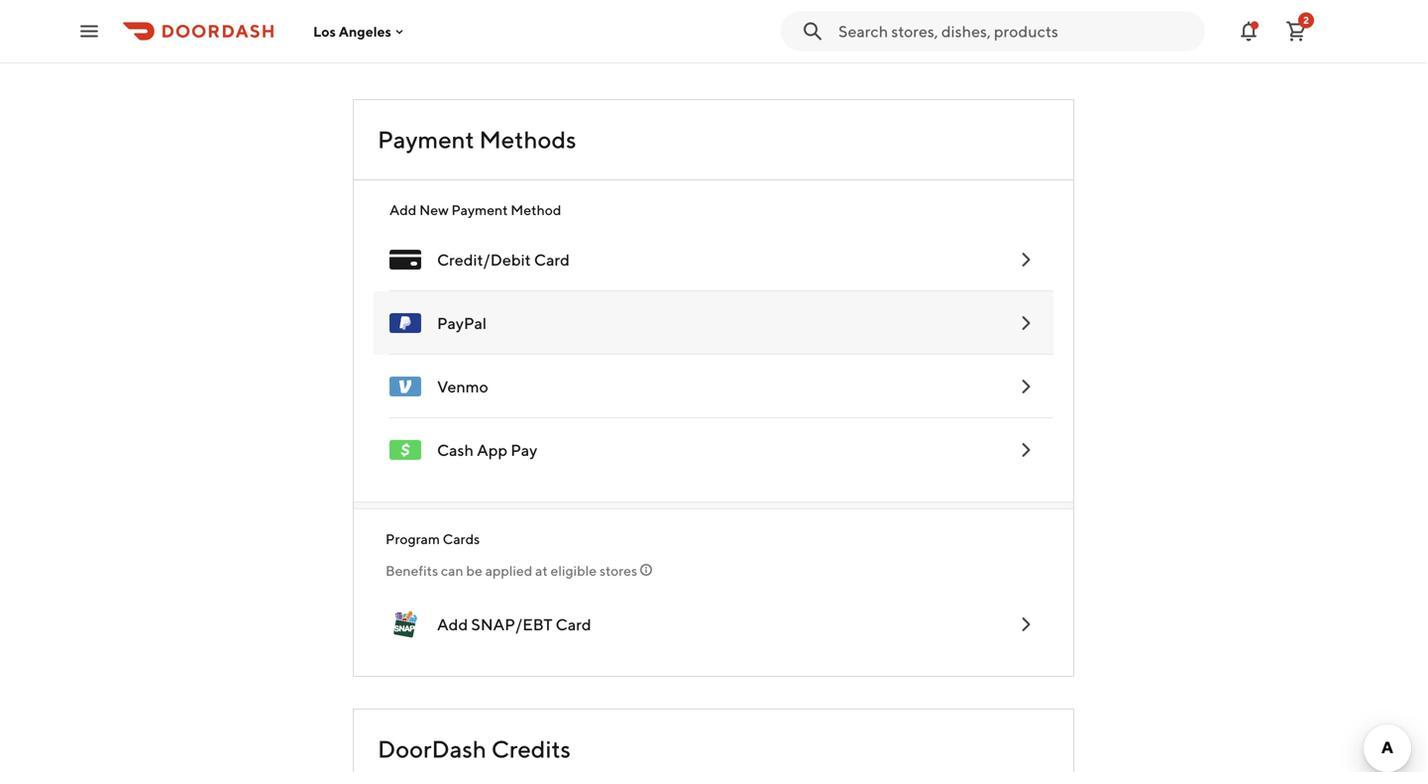 Task type: vqa. For each thing, say whether or not it's contained in the screenshot.
'Add' button corresponding to Jasmine Boba
no



Task type: locate. For each thing, give the bounding box(es) containing it.
1 add new payment method image from the top
[[1014, 375, 1038, 398]]

0 vertical spatial add new payment method image
[[1014, 248, 1038, 272]]

card
[[534, 250, 570, 269], [556, 615, 591, 634]]

add new payment method image for app
[[1014, 438, 1038, 462]]

add
[[390, 202, 417, 218], [437, 615, 468, 634]]

add left new
[[390, 202, 417, 218]]

benefits can be applied at eligible stores button
[[386, 561, 1042, 581]]

stores
[[600, 562, 637, 579]]

method
[[511, 202, 561, 218]]

payment inside menu
[[451, 202, 508, 218]]

1 vertical spatial add new payment method image
[[1014, 613, 1038, 636]]

new
[[419, 202, 449, 218]]

0 vertical spatial add new payment method image
[[1014, 375, 1038, 398]]

add new payment method
[[390, 202, 561, 218]]

0 horizontal spatial add
[[390, 202, 417, 218]]

card down eligible
[[556, 615, 591, 634]]

add right add snap/ebt card image at left
[[437, 615, 468, 634]]

show menu image
[[390, 244, 421, 276]]

3 add new payment method image from the top
[[1014, 438, 1038, 462]]

credit/debit card
[[437, 250, 570, 269]]

add new payment method image inside menu
[[1014, 375, 1038, 398]]

card down method
[[534, 250, 570, 269]]

doordash credits
[[378, 735, 571, 763]]

program
[[386, 531, 440, 547]]

add new payment method image for venmo
[[1014, 375, 1038, 398]]

2 add new payment method image from the top
[[1014, 613, 1038, 636]]

add new payment method image
[[1014, 375, 1038, 398], [1014, 613, 1038, 636]]

add for add new payment method
[[390, 202, 417, 218]]

applied
[[485, 562, 533, 579]]

add new payment method image
[[1014, 248, 1038, 272], [1014, 311, 1038, 335], [1014, 438, 1038, 462]]

2 button
[[1277, 11, 1316, 51]]

benefits can be applied at eligible stores
[[386, 562, 637, 579]]

add inside menu
[[390, 202, 417, 218]]

1 items, open order cart image
[[1285, 19, 1308, 43]]

1 horizontal spatial add
[[437, 615, 468, 634]]

at
[[535, 562, 548, 579]]

open menu image
[[77, 19, 101, 43]]

1 vertical spatial payment
[[451, 202, 508, 218]]

0 vertical spatial payment
[[378, 125, 474, 154]]

1 add new payment method image from the top
[[1014, 248, 1038, 272]]

snap/ebt
[[471, 615, 553, 634]]

payment
[[378, 125, 474, 154], [451, 202, 508, 218]]

menu containing credit/debit card
[[374, 200, 1054, 482]]

2 vertical spatial add new payment method image
[[1014, 438, 1038, 462]]

notification bell image
[[1237, 19, 1261, 43]]

Store search: begin typing to search for stores available on DoorDash text field
[[838, 20, 1193, 42]]

payment right new
[[451, 202, 508, 218]]

add new payment method image for add snap/ebt card
[[1014, 613, 1038, 636]]

0 vertical spatial card
[[534, 250, 570, 269]]

menu
[[374, 200, 1054, 482]]

add for add snap/ebt card
[[437, 615, 468, 634]]

1 vertical spatial add
[[437, 615, 468, 634]]

venmo
[[437, 377, 488, 396]]

payment up new
[[378, 125, 474, 154]]

0 vertical spatial add
[[390, 202, 417, 218]]

pay
[[511, 441, 537, 459]]

1 vertical spatial add new payment method image
[[1014, 311, 1038, 335]]



Task type: describe. For each thing, give the bounding box(es) containing it.
1 vertical spatial card
[[556, 615, 591, 634]]

eligible
[[551, 562, 597, 579]]

methods
[[479, 125, 576, 154]]

angeles
[[339, 23, 391, 39]]

program cards
[[386, 531, 480, 547]]

credits
[[491, 735, 571, 763]]

2 add new payment method image from the top
[[1014, 311, 1038, 335]]

add snap/ebt card
[[437, 615, 591, 634]]

can
[[441, 562, 463, 579]]

credit/debit
[[437, 250, 531, 269]]

los
[[313, 23, 336, 39]]

los angeles
[[313, 23, 391, 39]]

cards
[[443, 531, 480, 547]]

add new payment method image for card
[[1014, 248, 1038, 272]]

2
[[1303, 14, 1309, 26]]

card inside menu
[[534, 250, 570, 269]]

cash app pay
[[437, 441, 537, 459]]

los angeles button
[[313, 23, 407, 39]]

app
[[477, 441, 508, 459]]

benefits
[[386, 562, 438, 579]]

payment methods
[[378, 125, 576, 154]]

paypal
[[437, 314, 487, 333]]

add snap/ebt card image
[[390, 609, 421, 640]]

doordash
[[378, 735, 487, 763]]

be
[[466, 562, 482, 579]]

cash
[[437, 441, 474, 459]]



